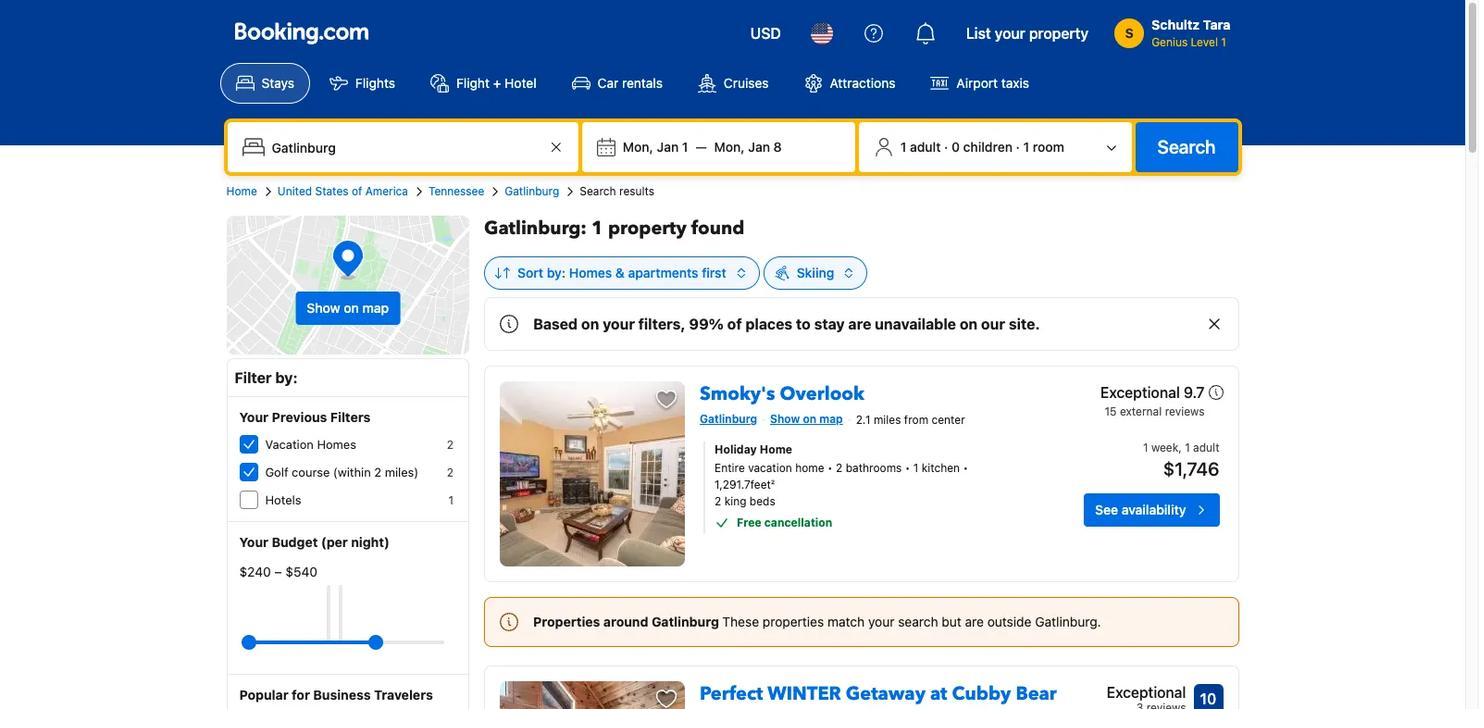 Task type: vqa. For each thing, say whether or not it's contained in the screenshot.
2
yes



Task type: locate. For each thing, give the bounding box(es) containing it.
your for your previous filters
[[239, 409, 269, 425]]

your down filter
[[239, 409, 269, 425]]

0 horizontal spatial &
[[616, 265, 625, 281]]

properties around gatlinburg these properties match your search but are outside gatlinburg.
[[533, 614, 1102, 630]]

popular
[[239, 687, 289, 703]]

by:
[[547, 265, 566, 281], [275, 369, 298, 386]]

& left apartments
[[616, 265, 625, 281]]

2
[[447, 438, 454, 452], [836, 461, 843, 475], [374, 465, 382, 480], [447, 466, 454, 480], [715, 494, 722, 508]]

tennessee
[[429, 184, 485, 198]]

0 vertical spatial property
[[1030, 25, 1089, 42]]

exceptional element up "external"
[[1101, 382, 1205, 404]]

1 your from the top
[[239, 409, 269, 425]]

list your property
[[967, 25, 1089, 42]]

flights
[[356, 75, 395, 91]]

room
[[1033, 139, 1065, 155]]

1 vertical spatial exceptional element
[[1107, 682, 1187, 704]]

entire
[[715, 461, 745, 475]]

search button
[[1136, 122, 1239, 172]]

your inside 'link'
[[995, 25, 1026, 42]]

1 horizontal spatial search
[[1158, 136, 1216, 157]]

15
[[1105, 405, 1117, 419]]

1 • from the left
[[828, 461, 833, 475]]

filter by:
[[235, 369, 298, 386]]

your
[[239, 409, 269, 425], [239, 534, 269, 550]]

attractions
[[830, 75, 896, 91]]

near
[[823, 707, 863, 709]]

0 horizontal spatial by:
[[275, 369, 298, 386]]

0 vertical spatial &
[[616, 265, 625, 281]]

0 vertical spatial show on map
[[307, 300, 389, 316]]

homes
[[569, 265, 612, 281], [317, 437, 356, 452]]

1 horizontal spatial of
[[728, 316, 742, 332]]

2 mon, from the left
[[715, 139, 745, 155]]

1 vertical spatial home
[[760, 442, 793, 456]]

jan left 8
[[748, 139, 770, 155]]

0 vertical spatial exceptional
[[1101, 384, 1180, 401]]

1 horizontal spatial are
[[965, 614, 984, 630]]

your right match
[[869, 614, 895, 630]]

0 vertical spatial by:
[[547, 265, 566, 281]]

map inside button
[[363, 300, 389, 316]]

of right the 99%
[[728, 316, 742, 332]]

gatlinburg down smoky's on the bottom of the page
[[700, 412, 758, 426]]

exceptional inside the exceptional 9.7 15 external reviews
[[1101, 384, 1180, 401]]

entire vacation home • 2 bathrooms • 1 kitchen • 1,291.7feet² 2 king beds
[[715, 461, 969, 508]]

0 vertical spatial homes
[[569, 265, 612, 281]]

1 vertical spatial &
[[940, 707, 955, 709]]

1 horizontal spatial show on map
[[770, 412, 843, 426]]

1 vertical spatial are
[[965, 614, 984, 630]]

2 horizontal spatial your
[[995, 25, 1026, 42]]

by: right filter
[[275, 369, 298, 386]]

schultz tara genius level 1
[[1152, 17, 1231, 49]]

1 horizontal spatial &
[[940, 707, 955, 709]]

1 vertical spatial map
[[820, 412, 843, 426]]

week
[[1152, 441, 1179, 455]]

gatlinburg link
[[505, 183, 560, 200]]

8
[[774, 139, 782, 155]]

gatlinburg down the cubby
[[959, 707, 1056, 709]]

are right the but
[[965, 614, 984, 630]]

0 horizontal spatial property
[[608, 216, 687, 241]]

home up vacation
[[760, 442, 793, 456]]

homes up golf course (within 2 miles)
[[317, 437, 356, 452]]

site.
[[1009, 316, 1040, 332]]

hotel
[[505, 75, 537, 91]]

property inside list your property 'link'
[[1030, 25, 1089, 42]]

0 horizontal spatial •
[[828, 461, 833, 475]]

· left "0"
[[945, 139, 949, 155]]

see availability link
[[1084, 493, 1220, 527]]

your right the list
[[995, 25, 1026, 42]]

· right children on the top right of page
[[1016, 139, 1020, 155]]

car rentals link
[[556, 63, 679, 104]]

1 horizontal spatial jan
[[748, 139, 770, 155]]

1 horizontal spatial by:
[[547, 265, 566, 281]]

jan
[[657, 139, 679, 155], [748, 139, 770, 155]]

1 horizontal spatial property
[[1030, 25, 1089, 42]]

property up taxis
[[1030, 25, 1089, 42]]

2 • from the left
[[905, 461, 911, 475]]

property inside the search results updated. gatlinburg: 1 property found. applied filters: vacation homes, golf course (within 2 miles), wonderful: 9+, swimming pool, free cancellation, entire homes & apartments, very good: 8+, $240 – $540 (per night). element
[[608, 216, 687, 241]]

usd button
[[740, 11, 793, 56]]

adult inside 1 week , 1 adult $1,746
[[1194, 441, 1220, 455]]

& down "at"
[[940, 707, 955, 709]]

1 vertical spatial your
[[239, 534, 269, 550]]

of right states
[[352, 184, 362, 198]]

booking.com image
[[235, 22, 368, 44]]

unavailable
[[875, 316, 957, 332]]

flight + hotel
[[456, 75, 537, 91]]

your for your budget (per night)
[[239, 534, 269, 550]]

states
[[315, 184, 349, 198]]

2 · from the left
[[1016, 139, 1020, 155]]

0 vertical spatial search
[[1158, 136, 1216, 157]]

1 horizontal spatial show
[[770, 412, 800, 426]]

show on map button
[[296, 292, 400, 325]]

$1,746
[[1164, 458, 1220, 480]]

mon, jan 1 button
[[616, 131, 696, 164]]

0 vertical spatial exceptional element
[[1101, 382, 1205, 404]]

are right stay
[[849, 316, 872, 332]]

these
[[723, 614, 759, 630]]

mon, up results at the top left
[[623, 139, 654, 155]]

1 vertical spatial homes
[[317, 437, 356, 452]]

miles
[[874, 413, 901, 427]]

2 vertical spatial your
[[869, 614, 895, 630]]

your left 'filters,'
[[603, 316, 635, 332]]

0 vertical spatial map
[[363, 300, 389, 316]]

property down results at the top left
[[608, 216, 687, 241]]

based on your filters, 99% of places to stay are unavailable on our site.
[[533, 316, 1040, 332]]

your
[[995, 25, 1026, 42], [603, 316, 635, 332], [869, 614, 895, 630]]

of
[[352, 184, 362, 198], [728, 316, 742, 332]]

for
[[292, 687, 310, 703]]

travelers
[[374, 687, 433, 703]]

0 vertical spatial your
[[995, 25, 1026, 42]]

1 vertical spatial of
[[728, 316, 742, 332]]

adult inside dropdown button
[[910, 139, 941, 155]]

exceptional for exceptional
[[1107, 684, 1187, 701]]

show
[[307, 300, 340, 316], [770, 412, 800, 426]]

1 adult · 0 children · 1 room
[[901, 139, 1065, 155]]

$540
[[286, 564, 318, 580]]

2 horizontal spatial •
[[964, 461, 969, 475]]

0 horizontal spatial show on map
[[307, 300, 389, 316]]

sort by: homes & apartments first
[[518, 265, 727, 281]]

1 adult · 0 children · 1 room button
[[866, 130, 1125, 165]]

1 horizontal spatial home
[[760, 442, 793, 456]]

by: right sort
[[547, 265, 566, 281]]

schultz
[[1152, 17, 1200, 32]]

1 vertical spatial your
[[603, 316, 635, 332]]

show on map
[[307, 300, 389, 316], [770, 412, 843, 426]]

show on map inside button
[[307, 300, 389, 316]]

adult left "0"
[[910, 139, 941, 155]]

exceptional 9.7 15 external reviews
[[1101, 384, 1205, 419]]

flight + hotel link
[[415, 63, 552, 104]]

home left "united"
[[226, 184, 257, 198]]

king
[[725, 494, 747, 508]]

jan left — at the left of page
[[657, 139, 679, 155]]

match
[[828, 614, 865, 630]]

0 horizontal spatial mon,
[[623, 139, 654, 155]]

0 horizontal spatial ·
[[945, 139, 949, 155]]

0 horizontal spatial search
[[580, 184, 616, 198]]

0 horizontal spatial home
[[226, 184, 257, 198]]

0 vertical spatial show
[[307, 300, 340, 316]]

2 jan from the left
[[748, 139, 770, 155]]

golf course (within 2 miles)
[[265, 465, 419, 480]]

1 vertical spatial show
[[770, 412, 800, 426]]

0 horizontal spatial homes
[[317, 437, 356, 452]]

&
[[616, 265, 625, 281], [940, 707, 955, 709]]

winter
[[768, 682, 842, 707]]

exceptional left scored 10 element
[[1107, 684, 1187, 701]]

exceptional for exceptional 9.7 15 external reviews
[[1101, 384, 1180, 401]]

your up $240
[[239, 534, 269, 550]]

0 horizontal spatial jan
[[657, 139, 679, 155]]

2 your from the top
[[239, 534, 269, 550]]

0 vertical spatial of
[[352, 184, 362, 198]]

gatlinburg inside perfect winter getaway at cubby bear luxury cabin near p forge & gatlinburg
[[959, 707, 1056, 709]]

by: for filter
[[275, 369, 298, 386]]

map
[[363, 300, 389, 316], [820, 412, 843, 426]]

1 horizontal spatial •
[[905, 461, 911, 475]]

holiday
[[715, 442, 757, 456]]

properties
[[533, 614, 600, 630]]

0 horizontal spatial of
[[352, 184, 362, 198]]

0 horizontal spatial adult
[[910, 139, 941, 155]]

cancellation
[[765, 516, 833, 530]]

• left the kitchen
[[905, 461, 911, 475]]

• right home
[[828, 461, 833, 475]]

scored 10 element
[[1194, 684, 1224, 709]]

1 horizontal spatial ·
[[1016, 139, 1020, 155]]

exceptional up "external"
[[1101, 384, 1180, 401]]

car rentals
[[598, 75, 663, 91]]

gatlinburg: 1 property found
[[484, 216, 745, 241]]

tennessee link
[[429, 183, 485, 200]]

0 horizontal spatial map
[[363, 300, 389, 316]]

1 inside schultz tara genius level 1
[[1222, 35, 1227, 49]]

1 vertical spatial by:
[[275, 369, 298, 386]]

on
[[344, 300, 359, 316], [581, 316, 599, 332], [960, 316, 978, 332], [803, 412, 817, 426]]

group
[[249, 628, 445, 657]]

•
[[828, 461, 833, 475], [905, 461, 911, 475], [964, 461, 969, 475]]

homes down gatlinburg: 1 property found
[[569, 265, 612, 281]]

night)
[[351, 534, 390, 550]]

holiday home
[[715, 442, 793, 456]]

mon, right — at the left of page
[[715, 139, 745, 155]]

0 horizontal spatial show
[[307, 300, 340, 316]]

1 vertical spatial adult
[[1194, 441, 1220, 455]]

1 vertical spatial search
[[580, 184, 616, 198]]

0 vertical spatial your
[[239, 409, 269, 425]]

1 vertical spatial property
[[608, 216, 687, 241]]

0 vertical spatial are
[[849, 316, 872, 332]]

cabin
[[766, 707, 818, 709]]

1 horizontal spatial mon,
[[715, 139, 745, 155]]

• right the kitchen
[[964, 461, 969, 475]]

mon, jan 1 — mon, jan 8
[[623, 139, 782, 155]]

0 horizontal spatial your
[[603, 316, 635, 332]]

1 vertical spatial exceptional
[[1107, 684, 1187, 701]]

1
[[1222, 35, 1227, 49], [682, 139, 689, 155], [901, 139, 907, 155], [1024, 139, 1030, 155], [592, 216, 604, 241], [1144, 441, 1149, 455], [1185, 441, 1191, 455], [914, 461, 919, 475], [449, 494, 454, 507]]

0 horizontal spatial are
[[849, 316, 872, 332]]

exceptional element left scored 10 element
[[1107, 682, 1187, 704]]

1 mon, from the left
[[623, 139, 654, 155]]

outside
[[988, 614, 1032, 630]]

reviews
[[1165, 405, 1205, 419]]

at
[[931, 682, 948, 707]]

cubby
[[952, 682, 1012, 707]]

are for stay
[[849, 316, 872, 332]]

search inside button
[[1158, 136, 1216, 157]]

1 horizontal spatial adult
[[1194, 441, 1220, 455]]

are for but
[[965, 614, 984, 630]]

0 vertical spatial adult
[[910, 139, 941, 155]]

search for search results
[[580, 184, 616, 198]]

results
[[619, 184, 655, 198]]

Where are you going? field
[[264, 131, 545, 164]]

beds
[[750, 494, 776, 508]]

adult up $1,746 at right bottom
[[1194, 441, 1220, 455]]

external
[[1120, 405, 1162, 419]]

exceptional element
[[1101, 382, 1205, 404], [1107, 682, 1187, 704]]

car
[[598, 75, 619, 91]]



Task type: describe. For each thing, give the bounding box(es) containing it.
from
[[905, 413, 929, 427]]

level
[[1191, 35, 1219, 49]]

kitchen
[[922, 461, 960, 475]]

1,291.7feet²
[[715, 478, 775, 492]]

1 vertical spatial show on map
[[770, 412, 843, 426]]

list your property link
[[955, 11, 1100, 56]]

stay
[[814, 316, 845, 332]]

home
[[796, 461, 825, 475]]

tara
[[1204, 17, 1231, 32]]

perfect winter getaway at cubby bear luxury cabin near p forge & gatlinburg
[[700, 682, 1057, 709]]

flight
[[456, 75, 490, 91]]

gatlinburg:
[[484, 216, 587, 241]]

golf
[[265, 465, 289, 480]]

by: for sort
[[547, 265, 566, 281]]

& inside perfect winter getaway at cubby bear luxury cabin near p forge & gatlinburg
[[940, 707, 955, 709]]

0 vertical spatial home
[[226, 184, 257, 198]]

show inside show on map button
[[307, 300, 340, 316]]

bear
[[1016, 682, 1057, 707]]

perfect winter getaway at cubby bear luxury cabin near p forge & gatlinburg link
[[700, 674, 1057, 709]]

but
[[942, 614, 962, 630]]

(per
[[321, 534, 348, 550]]

$240
[[239, 564, 271, 580]]

airport
[[957, 75, 998, 91]]

flights link
[[314, 63, 411, 104]]

on inside show on map button
[[344, 300, 359, 316]]

filters,
[[639, 316, 686, 332]]

see availability
[[1096, 502, 1187, 517]]

children
[[964, 139, 1013, 155]]

popular for business travelers
[[239, 687, 433, 703]]

your account menu schultz tara genius level 1 element
[[1115, 8, 1239, 51]]

gatlinburg left these
[[652, 614, 719, 630]]

smoky's overlook image
[[500, 382, 685, 567]]

property for your
[[1030, 25, 1089, 42]]

mon, jan 8 button
[[707, 131, 790, 164]]

cruises link
[[682, 63, 785, 104]]

miles)
[[385, 465, 419, 480]]

filter
[[235, 369, 272, 386]]

filters
[[330, 409, 371, 425]]

found
[[692, 216, 745, 241]]

cruises
[[724, 75, 769, 91]]

airport taxis
[[957, 75, 1030, 91]]

attractions link
[[789, 63, 912, 104]]

america
[[365, 184, 408, 198]]

1 week , 1 adult $1,746
[[1144, 441, 1220, 480]]

genius
[[1152, 35, 1188, 49]]

list
[[967, 25, 991, 42]]

gatlinburg.
[[1036, 614, 1102, 630]]

skiing button
[[764, 257, 868, 290]]

airport taxis link
[[915, 63, 1046, 104]]

–
[[275, 564, 282, 580]]

united
[[278, 184, 312, 198]]

1 inside the entire vacation home • 2 bathrooms • 1 kitchen • 1,291.7feet² 2 king beds
[[914, 461, 919, 475]]

center
[[932, 413, 966, 427]]

gatlinburg up gatlinburg:
[[505, 184, 560, 198]]

united states of america link
[[278, 183, 408, 200]]

search for search
[[1158, 136, 1216, 157]]

property for 1
[[608, 216, 687, 241]]

overlook
[[780, 382, 865, 407]]

hotels
[[265, 493, 301, 507]]

search
[[898, 614, 939, 630]]

stays link
[[220, 63, 310, 104]]

1 horizontal spatial map
[[820, 412, 843, 426]]

search results updated. gatlinburg: 1 property found. applied filters: vacation homes, golf course (within 2 miles), wonderful: 9+, swimming pool, free cancellation, entire homes & apartments, very good: 8+, $240 – $540 (per night). element
[[484, 216, 1239, 242]]

3 • from the left
[[964, 461, 969, 475]]

our
[[982, 316, 1006, 332]]

vacation homes
[[265, 437, 356, 452]]

holiday home link
[[715, 442, 1028, 458]]

$240 – $540
[[239, 564, 318, 580]]

p
[[867, 707, 879, 709]]

0
[[952, 139, 960, 155]]

course
[[292, 465, 330, 480]]

properties
[[763, 614, 824, 630]]

vacation
[[748, 461, 792, 475]]

business
[[313, 687, 371, 703]]

1 · from the left
[[945, 139, 949, 155]]

stays
[[262, 75, 294, 91]]

1 jan from the left
[[657, 139, 679, 155]]

sort
[[518, 265, 544, 281]]

2.1
[[856, 413, 871, 427]]

99%
[[689, 316, 724, 332]]

budget
[[272, 534, 318, 550]]

first
[[702, 265, 727, 281]]

1 horizontal spatial homes
[[569, 265, 612, 281]]

your budget (per night)
[[239, 534, 390, 550]]

1 horizontal spatial your
[[869, 614, 895, 630]]

—
[[696, 139, 707, 155]]

perfect
[[700, 682, 763, 707]]

getaway
[[846, 682, 926, 707]]

free cancellation
[[737, 516, 833, 530]]

usd
[[751, 25, 781, 42]]



